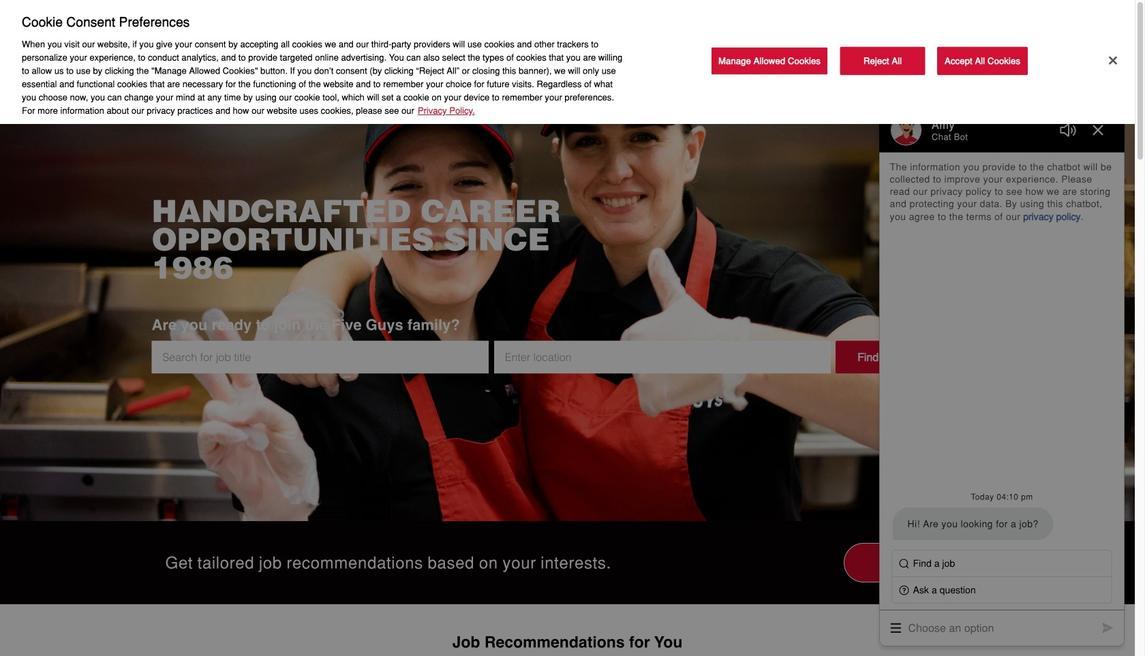 Task type: vqa. For each thing, say whether or not it's contained in the screenshot.
List Item
yes



Task type: describe. For each thing, give the bounding box(es) containing it.
company logo image
[[149, 14, 266, 36]]

cookie consent preferences alert dialog
[[0, 0, 1136, 124]]

3 list item from the left
[[420, 0, 533, 49]]

2 list item from the left
[[319, 0, 420, 49]]



Task type: locate. For each thing, give the bounding box(es) containing it.
list item
[[266, 0, 319, 49], [319, 0, 420, 49], [420, 0, 533, 49]]

list
[[266, 0, 883, 49]]

1 list item from the left
[[266, 0, 319, 49]]



